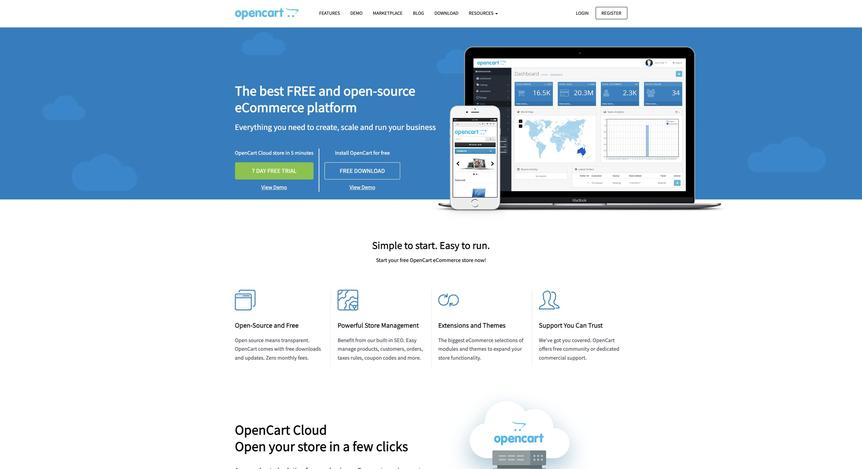 Task type: locate. For each thing, give the bounding box(es) containing it.
1 horizontal spatial source
[[377, 82, 416, 100]]

demo right features
[[351, 10, 363, 16]]

source
[[253, 321, 273, 330]]

blog
[[413, 10, 424, 16]]

demo
[[351, 10, 363, 16], [274, 184, 287, 191], [362, 184, 375, 191]]

powerful store management
[[338, 321, 419, 330]]

and right codes
[[398, 355, 407, 362]]

1 horizontal spatial easy
[[440, 239, 460, 252]]

extensions
[[439, 321, 469, 330]]

ecommerce
[[235, 99, 304, 116], [433, 257, 461, 264], [466, 337, 494, 344]]

store down 'modules'
[[439, 355, 450, 362]]

customers,
[[381, 346, 406, 353]]

everything you need to create, scale and run your business
[[235, 122, 436, 133]]

business
[[406, 122, 436, 133]]

and
[[319, 82, 341, 100], [360, 122, 374, 133], [274, 321, 285, 330], [471, 321, 482, 330], [460, 346, 469, 353], [235, 355, 244, 362], [398, 355, 407, 362]]

0 vertical spatial download
[[435, 10, 459, 16]]

to
[[307, 122, 314, 133], [405, 239, 414, 252], [462, 239, 471, 252], [488, 346, 493, 353]]

source inside open source means transparent. opencart comes with free downloads and updates. zero monthly fees.
[[249, 337, 264, 344]]

store inside the biggest ecommerce selections of modules and themes to expand your store functionality.
[[439, 355, 450, 362]]

view demo
[[262, 184, 287, 191], [350, 184, 375, 191]]

2 view demo from the left
[[350, 184, 375, 191]]

1 view demo from the left
[[262, 184, 287, 191]]

seo.
[[394, 337, 405, 344]]

0 vertical spatial ecommerce
[[235, 99, 304, 116]]

the up 'modules'
[[439, 337, 447, 344]]

and up functionality.
[[460, 346, 469, 353]]

download right blog
[[435, 10, 459, 16]]

1 horizontal spatial cloud
[[293, 422, 327, 439]]

0 horizontal spatial the
[[235, 82, 257, 100]]

you inside we've got you covered. opencart offers free community or dedicated commercial support.
[[563, 337, 571, 344]]

we've got you covered. opencart offers free community or dedicated commercial support.
[[539, 337, 620, 362]]

view demo link down free download
[[325, 180, 401, 192]]

resources
[[469, 10, 495, 16]]

open-
[[344, 82, 377, 100]]

2 horizontal spatial ecommerce
[[466, 337, 494, 344]]

1 view from the left
[[262, 184, 272, 191]]

1 view demo link from the left
[[235, 180, 314, 192]]

minutes
[[295, 149, 314, 156]]

and inside the best free and open-source ecommerce platform
[[319, 82, 341, 100]]

to left start.
[[405, 239, 414, 252]]

demo down 7 day free trial link
[[274, 184, 287, 191]]

2 open from the top
[[235, 438, 266, 456]]

manage
[[338, 346, 356, 353]]

1 horizontal spatial view demo link
[[325, 180, 401, 192]]

register
[[602, 10, 622, 16]]

opencart inside open source means transparent. opencart comes with free downloads and updates. zero monthly fees.
[[235, 346, 257, 353]]

store left "a" at the bottom of the page
[[298, 438, 327, 456]]

run
[[375, 122, 387, 133]]

you left need
[[274, 122, 287, 133]]

opencart - open source shopping cart solution image
[[235, 7, 299, 20]]

free inside we've got you covered. opencart offers free community or dedicated commercial support.
[[553, 346, 562, 353]]

free inside open source means transparent. opencart comes with free downloads and updates. zero monthly fees.
[[286, 346, 295, 353]]

ecommerce up everything
[[235, 99, 304, 116]]

1 horizontal spatial free
[[340, 167, 353, 175]]

1 vertical spatial you
[[563, 337, 571, 344]]

1 horizontal spatial ecommerce
[[433, 257, 461, 264]]

cloud inside opencart cloud open your store in a few clicks
[[293, 422, 327, 439]]

register link
[[596, 7, 628, 19]]

1 vertical spatial the
[[439, 337, 447, 344]]

simple to start. easy to run.
[[372, 239, 490, 252]]

2 horizontal spatial in
[[389, 337, 393, 344]]

and right free on the left of the page
[[319, 82, 341, 100]]

2 vertical spatial in
[[329, 438, 340, 456]]

demo down 'free download' link
[[362, 184, 375, 191]]

view demo link down 7 day free trial
[[235, 180, 314, 192]]

features
[[319, 10, 340, 16]]

easy right start.
[[440, 239, 460, 252]]

view demo link
[[235, 180, 314, 192], [325, 180, 401, 192]]

your inside the biggest ecommerce selections of modules and themes to expand your store functionality.
[[512, 346, 522, 353]]

free right the for
[[381, 149, 390, 156]]

view demo link for day
[[235, 180, 314, 192]]

cloud
[[258, 149, 272, 156], [293, 422, 327, 439]]

the left best
[[235, 82, 257, 100]]

expand
[[494, 346, 511, 353]]

view down day
[[262, 184, 272, 191]]

from
[[355, 337, 366, 344]]

0 vertical spatial source
[[377, 82, 416, 100]]

1 horizontal spatial the
[[439, 337, 447, 344]]

free download
[[340, 167, 385, 175]]

commercial
[[539, 355, 566, 362]]

2 view demo link from the left
[[325, 180, 401, 192]]

1 vertical spatial source
[[249, 337, 264, 344]]

or
[[591, 346, 596, 353]]

easy up orders,
[[406, 337, 417, 344]]

0 horizontal spatial in
[[286, 149, 290, 156]]

start.
[[416, 239, 438, 252]]

free
[[381, 149, 390, 156], [268, 167, 281, 175], [400, 257, 409, 264], [286, 346, 295, 353], [553, 346, 562, 353]]

free
[[340, 167, 353, 175], [286, 321, 299, 330]]

0 vertical spatial free
[[340, 167, 353, 175]]

2 vertical spatial ecommerce
[[466, 337, 494, 344]]

and inside the biggest ecommerce selections of modules and themes to expand your store functionality.
[[460, 346, 469, 353]]

0 horizontal spatial easy
[[406, 337, 417, 344]]

source
[[377, 82, 416, 100], [249, 337, 264, 344]]

view demo link for download
[[325, 180, 401, 192]]

community
[[563, 346, 590, 353]]

0 vertical spatial cloud
[[258, 149, 272, 156]]

1 vertical spatial in
[[389, 337, 393, 344]]

0 horizontal spatial source
[[249, 337, 264, 344]]

1 horizontal spatial in
[[329, 438, 340, 456]]

modules
[[439, 346, 459, 353]]

your inside opencart cloud open your store in a few clicks
[[269, 438, 295, 456]]

the inside the best free and open-source ecommerce platform
[[235, 82, 257, 100]]

you
[[274, 122, 287, 133], [563, 337, 571, 344]]

free down got
[[553, 346, 562, 353]]

in left seo.
[[389, 337, 393, 344]]

0 vertical spatial open
[[235, 337, 248, 344]]

source inside the best free and open-source ecommerce platform
[[377, 82, 416, 100]]

0 vertical spatial you
[[274, 122, 287, 133]]

and left themes
[[471, 321, 482, 330]]

to right need
[[307, 122, 314, 133]]

1 horizontal spatial you
[[563, 337, 571, 344]]

the for the biggest ecommerce selections of modules and themes to expand your store functionality.
[[439, 337, 447, 344]]

view demo down 'free download' link
[[350, 184, 375, 191]]

0 horizontal spatial view demo link
[[235, 180, 314, 192]]

view
[[262, 184, 272, 191], [350, 184, 361, 191]]

0 horizontal spatial ecommerce
[[235, 99, 304, 116]]

opencart
[[235, 149, 257, 156], [350, 149, 372, 156], [410, 257, 432, 264], [593, 337, 615, 344], [235, 346, 257, 353], [235, 422, 290, 439]]

download
[[435, 10, 459, 16], [354, 167, 385, 175]]

you
[[564, 321, 575, 330]]

0 vertical spatial the
[[235, 82, 257, 100]]

management
[[381, 321, 419, 330]]

7
[[252, 167, 255, 175]]

demo inside "link"
[[351, 10, 363, 16]]

in left "a" at the bottom of the page
[[329, 438, 340, 456]]

1 vertical spatial free
[[286, 321, 299, 330]]

1 horizontal spatial view demo
[[350, 184, 375, 191]]

view down 'free download' link
[[350, 184, 361, 191]]

you right got
[[563, 337, 571, 344]]

run.
[[473, 239, 490, 252]]

7 day free trial link
[[235, 163, 314, 180]]

1 vertical spatial easy
[[406, 337, 417, 344]]

few
[[353, 438, 374, 456]]

orders,
[[407, 346, 423, 353]]

store left 5
[[273, 149, 285, 156]]

0 vertical spatial in
[[286, 149, 290, 156]]

free down 'install'
[[340, 167, 353, 175]]

the best free and open-source ecommerce platform
[[235, 82, 416, 116]]

ecommerce inside the biggest ecommerce selections of modules and themes to expand your store functionality.
[[466, 337, 494, 344]]

0 horizontal spatial download
[[354, 167, 385, 175]]

the biggest ecommerce selections of modules and themes to expand your store functionality.
[[439, 337, 524, 362]]

and left updates.
[[235, 355, 244, 362]]

marketplace link
[[368, 7, 408, 19]]

your
[[389, 122, 404, 133], [389, 257, 399, 264], [512, 346, 522, 353], [269, 438, 295, 456]]

transparent.
[[281, 337, 310, 344]]

1 vertical spatial cloud
[[293, 422, 327, 439]]

and up means at the bottom left of the page
[[274, 321, 285, 330]]

to left the expand
[[488, 346, 493, 353]]

1 horizontal spatial view
[[350, 184, 361, 191]]

2 view from the left
[[350, 184, 361, 191]]

1 open from the top
[[235, 337, 248, 344]]

view for download
[[350, 184, 361, 191]]

updates.
[[245, 355, 265, 362]]

view demo for download
[[350, 184, 375, 191]]

biggest
[[448, 337, 465, 344]]

now!
[[475, 257, 486, 264]]

view demo down 7 day free trial link
[[262, 184, 287, 191]]

trial
[[282, 167, 297, 175]]

ecommerce up themes
[[466, 337, 494, 344]]

0 horizontal spatial view demo
[[262, 184, 287, 191]]

opencart cloud open your store in a few clicks
[[235, 422, 408, 456]]

0 horizontal spatial view
[[262, 184, 272, 191]]

offers
[[539, 346, 552, 353]]

resources link
[[464, 7, 503, 19]]

0 horizontal spatial cloud
[[258, 149, 272, 156]]

a
[[343, 438, 350, 456]]

free up monthly
[[286, 346, 295, 353]]

the inside the biggest ecommerce selections of modules and themes to expand your store functionality.
[[439, 337, 447, 344]]

we've
[[539, 337, 553, 344]]

in left 5
[[286, 149, 290, 156]]

marketplace
[[373, 10, 403, 16]]

1 vertical spatial open
[[235, 438, 266, 456]]

download down the for
[[354, 167, 385, 175]]

ecommerce down simple to start. easy to run. on the bottom of page
[[433, 257, 461, 264]]

free up transparent. on the left of page
[[286, 321, 299, 330]]

open inside opencart cloud open your store in a few clicks
[[235, 438, 266, 456]]

view for day
[[262, 184, 272, 191]]

start
[[376, 257, 387, 264]]



Task type: vqa. For each thing, say whether or not it's contained in the screenshot.
opencart extensions image
no



Task type: describe. For each thing, give the bounding box(es) containing it.
view demo for day
[[262, 184, 287, 191]]

in inside benefit from our built-in seo. easy manage products, customers, orders, taxes rules, coupon codes and more.
[[389, 337, 393, 344]]

demo link
[[345, 7, 368, 19]]

coupon
[[365, 355, 382, 362]]

support you can trust
[[539, 321, 603, 330]]

day
[[256, 167, 266, 175]]

dedicated
[[597, 346, 620, 353]]

means
[[265, 337, 280, 344]]

free
[[287, 82, 316, 100]]

login link
[[570, 7, 595, 19]]

platform
[[307, 99, 357, 116]]

to left run.
[[462, 239, 471, 252]]

of
[[519, 337, 524, 344]]

0 horizontal spatial you
[[274, 122, 287, 133]]

in inside opencart cloud open your store in a few clicks
[[329, 438, 340, 456]]

free down simple
[[400, 257, 409, 264]]

0 horizontal spatial free
[[286, 321, 299, 330]]

login
[[576, 10, 589, 16]]

install opencart for free
[[335, 149, 390, 156]]

install
[[335, 149, 349, 156]]

functionality.
[[451, 355, 482, 362]]

features link
[[314, 7, 345, 19]]

create,
[[316, 122, 339, 133]]

opencart cloud store in 5 minutes
[[235, 149, 314, 156]]

benefit from our built-in seo. easy manage products, customers, orders, taxes rules, coupon codes and more.
[[338, 337, 423, 362]]

0 vertical spatial easy
[[440, 239, 460, 252]]

open-
[[235, 321, 253, 330]]

1 vertical spatial ecommerce
[[433, 257, 461, 264]]

simple
[[372, 239, 402, 252]]

more.
[[408, 355, 421, 362]]

built-
[[377, 337, 389, 344]]

best
[[259, 82, 284, 100]]

opencart inside opencart cloud open your store in a few clicks
[[235, 422, 290, 439]]

the for the best free and open-source ecommerce platform
[[235, 82, 257, 100]]

taxes
[[338, 355, 350, 362]]

free download link
[[325, 163, 401, 180]]

demo for free download
[[362, 184, 375, 191]]

covered.
[[572, 337, 592, 344]]

monthly
[[278, 355, 297, 362]]

download link
[[430, 7, 464, 19]]

and left run at the left top
[[360, 122, 374, 133]]

to inside the biggest ecommerce selections of modules and themes to expand your store functionality.
[[488, 346, 493, 353]]

comes
[[258, 346, 273, 353]]

blog link
[[408, 7, 430, 19]]

and inside open source means transparent. opencart comes with free downloads and updates. zero monthly fees.
[[235, 355, 244, 362]]

store inside opencart cloud open your store in a few clicks
[[298, 438, 327, 456]]

for
[[374, 149, 380, 156]]

7 day free trial
[[252, 167, 297, 175]]

start your free opencart ecommerce store now!
[[376, 257, 486, 264]]

trust
[[589, 321, 603, 330]]

ecommerce inside the best free and open-source ecommerce platform
[[235, 99, 304, 116]]

powerful
[[338, 321, 364, 330]]

demo for 7 day free trial
[[274, 184, 287, 191]]

5
[[291, 149, 294, 156]]

support.
[[568, 355, 587, 362]]

downloads
[[296, 346, 321, 353]]

got
[[554, 337, 562, 344]]

benefit
[[338, 337, 354, 344]]

open inside open source means transparent. opencart comes with free downloads and updates. zero monthly fees.
[[235, 337, 248, 344]]

clicks
[[376, 438, 408, 456]]

scale
[[341, 122, 359, 133]]

cloud for your
[[293, 422, 327, 439]]

1 horizontal spatial download
[[435, 10, 459, 16]]

cloud for in
[[258, 149, 272, 156]]

rules,
[[351, 355, 364, 362]]

our
[[368, 337, 376, 344]]

themes
[[483, 321, 506, 330]]

selections
[[495, 337, 518, 344]]

open-source and free
[[235, 321, 299, 330]]

free right day
[[268, 167, 281, 175]]

themes
[[470, 346, 487, 353]]

can
[[576, 321, 587, 330]]

zero
[[266, 355, 277, 362]]

codes
[[383, 355, 397, 362]]

store left now!
[[462, 257, 474, 264]]

extensions and themes
[[439, 321, 506, 330]]

with
[[274, 346, 285, 353]]

need
[[288, 122, 306, 133]]

opencart inside we've got you covered. opencart offers free community or dedicated commercial support.
[[593, 337, 615, 344]]

and inside benefit from our built-in seo. easy manage products, customers, orders, taxes rules, coupon codes and more.
[[398, 355, 407, 362]]

products,
[[357, 346, 379, 353]]

store
[[365, 321, 380, 330]]

support
[[539, 321, 563, 330]]

easy inside benefit from our built-in seo. easy manage products, customers, orders, taxes rules, coupon codes and more.
[[406, 337, 417, 344]]

everything
[[235, 122, 272, 133]]

1 vertical spatial download
[[354, 167, 385, 175]]



